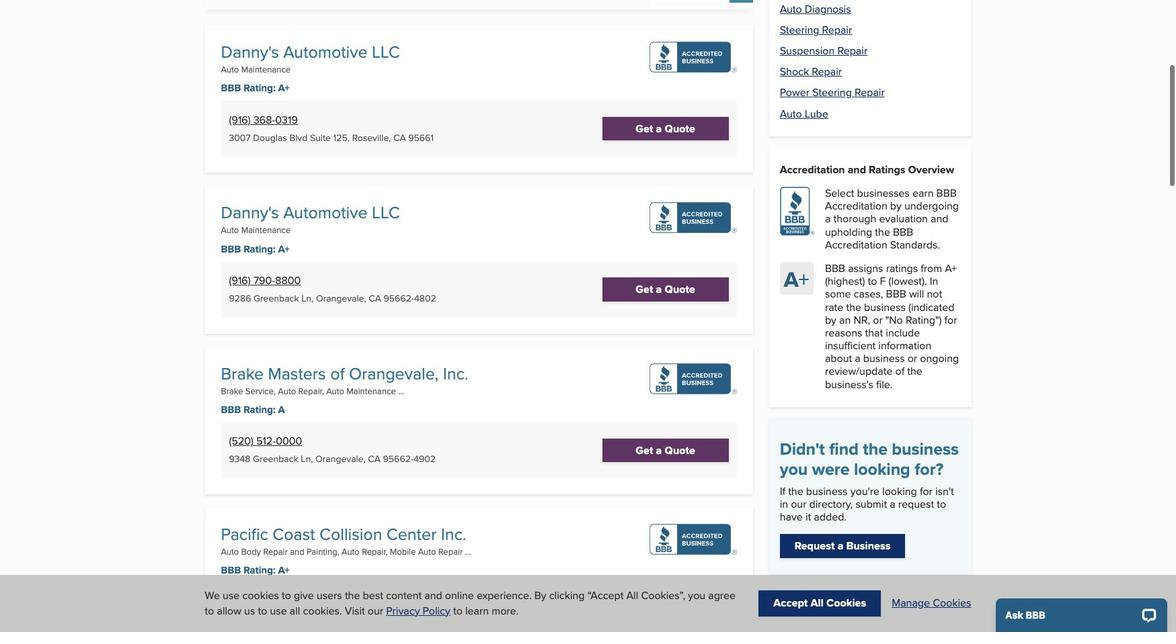 Task type: describe. For each thing, give the bounding box(es) containing it.
reasons
[[825, 325, 862, 341]]

250
[[323, 614, 339, 627]]

an
[[839, 313, 851, 328]]

bbb right earn
[[936, 186, 957, 201]]

, inside (916) 790-8800 9286 greenback ln , orangevale, ca 95662-4802
[[311, 292, 314, 305]]

didn't
[[780, 437, 825, 462]]

bbb right the f
[[886, 287, 906, 302]]

auto down 'power'
[[780, 106, 802, 121]]

by inside select businesses earn bbb accreditation by undergoing a thorough evaluation and upholding the bbb accreditation standards.
[[890, 199, 902, 214]]

locations.
[[229, 454, 265, 466]]

llc for (916) 790-8800
[[372, 201, 400, 225]]

ca inside (916) 368-0319 3007 douglas blvd suite 125 , roseville, ca 95661
[[393, 131, 406, 145]]

bbb up some
[[825, 261, 845, 276]]

(indicated
[[908, 300, 954, 315]]

0 vertical spatial looking
[[854, 457, 910, 482]]

125
[[333, 131, 348, 145]]

a+ inside bbb assigns ratings from a+ (highest) to f (lowest). in some cases, bbb will not rate the business (indicated by an nr, or "no rating") for reasons that include insufficient information about a business or ongoing review/update of the business's file.
[[945, 261, 957, 276]]

get a quote for (916) 790-8800
[[636, 282, 695, 298]]

blvd for (916) 287-9333
[[286, 614, 304, 627]]

body
[[241, 546, 261, 558]]

overview
[[908, 162, 954, 177]]

f
[[880, 274, 886, 289]]

blvd for (916) 368-0319
[[289, 131, 308, 145]]

a+ inside pacific coast collision center inc. auto body repair and painting, auto repair, mobile auto repair ... bbb rating: a+
[[278, 563, 290, 578]]

directory,
[[809, 497, 853, 512]]

select
[[825, 186, 854, 201]]

auto diagnosis link
[[780, 1, 851, 17]]

the right find
[[863, 437, 888, 462]]

policy
[[423, 604, 450, 619]]

you inside didn't find the business you were looking for? if the business you're looking for isn't in our directory, submit a request to have it added.
[[780, 457, 808, 482]]

insufficient
[[825, 338, 876, 354]]

profile
[[302, 471, 326, 484]]

accredited business image for 0319
[[649, 42, 737, 73]]

the inside select businesses earn bbb accreditation by undergoing a thorough evaluation and upholding the bbb accreditation standards.
[[875, 224, 890, 240]]

0 vertical spatial accreditation
[[780, 162, 845, 177]]

bbb inside pacific coast collision center inc. auto body repair and painting, auto repair, mobile auto repair ... bbb rating: a+
[[221, 563, 241, 578]]

service,
[[245, 385, 276, 397]]

a+ up 8800
[[278, 242, 290, 257]]

3007
[[229, 131, 251, 145]]

you're
[[850, 484, 880, 500]]

diagnosis
[[805, 1, 851, 17]]

shock repair link
[[780, 64, 842, 80]]

inc. for brake masters of orangevale, inc.
[[443, 361, 468, 386]]

3480
[[229, 614, 251, 627]]

roseville,
[[352, 131, 391, 145]]

for?
[[915, 457, 944, 482]]

manage cookies
[[892, 596, 971, 612]]

for inside bbb assigns ratings from a+ (highest) to f (lowest). in some cases, bbb will not rate the business (indicated by an nr, or "no rating") for reasons that include insufficient information about a business or ongoing review/update of the business's file.
[[945, 313, 957, 328]]

quote for (520) 512-0000
[[665, 443, 695, 458]]

(lowest).
[[889, 274, 927, 289]]

95662- for llc
[[384, 292, 414, 305]]

(916) 790-8800 link
[[229, 273, 301, 289]]

the right the if
[[788, 484, 803, 500]]

about inside bbb assigns ratings from a+ (highest) to f (lowest). in some cases, bbb will not rate the business (indicated by an nr, or "no rating") for reasons that include insufficient information about a business or ongoing review/update of the business's file.
[[825, 351, 852, 367]]

ratings
[[869, 162, 905, 177]]

maintenance inside brake masters of orangevale, inc. brake service, auto repair, auto maintenance ... bbb rating: a this rating reflects bbb's opinion about the entire organization's interactions with its customers, including interactions with local locations. view hq business profile
[[347, 385, 396, 397]]

a inside bbb assigns ratings from a+ (highest) to f (lowest). in some cases, bbb will not rate the business (indicated by an nr, or "no rating") for reasons that include insufficient information about a business or ongoing review/update of the business's file.
[[855, 351, 861, 367]]

(highest)
[[825, 274, 865, 289]]

pacific coast collision center inc. link
[[221, 522, 466, 547]]

accept all cookies button
[[759, 591, 881, 617]]

business down the f
[[864, 300, 906, 315]]

more.
[[492, 604, 519, 619]]

orangevale, inside brake masters of orangevale, inc. brake service, auto repair, auto maintenance ... bbb rating: a this rating reflects bbb's opinion about the entire organization's interactions with its customers, including interactions with local locations. view hq business profile
[[349, 361, 439, 386]]

and inside "we use cookies to give users the best content and online experience. by clicking "accept all cookies", you agree to allow us to use all cookies. visit our"
[[425, 589, 442, 604]]

view
[[229, 471, 248, 484]]

repair, inside pacific coast collision center inc. auto body repair and painting, auto repair, mobile auto repair ... bbb rating: a+
[[362, 546, 388, 558]]

this
[[229, 423, 245, 435]]

of inside brake masters of orangevale, inc. brake service, auto repair, auto maintenance ... bbb rating: a this rating reflects bbb's opinion about the entire organization's interactions with its customers, including interactions with local locations. view hq business profile
[[330, 361, 345, 386]]

reflects
[[271, 423, 299, 435]]

, inside (520) 512-0000 9348 greenback ln , orangevale, ca 95662-4902
[[311, 453, 313, 466]]

danny's for 790-
[[221, 201, 279, 225]]

ca inside (916) 790-8800 9286 greenback ln , orangevale, ca 95662-4802
[[369, 292, 381, 305]]

suspension
[[780, 43, 835, 59]]

added.
[[814, 510, 847, 525]]

rating")
[[906, 313, 942, 328]]

repair, inside brake masters of orangevale, inc. brake service, auto repair, auto maintenance ... bbb rating: a this rating reflects bbb's opinion about the entire organization's interactions with its customers, including interactions with local locations. view hq business profile
[[298, 385, 324, 397]]

collision
[[319, 522, 382, 547]]

1 vertical spatial accreditation
[[825, 199, 887, 214]]

the right rate at the top right of page
[[846, 300, 861, 315]]

in
[[930, 274, 938, 289]]

our inside "we use cookies to give users the best content and online experience. by clicking "accept all cookies", you agree to allow us to use all cookies. visit our"
[[368, 604, 383, 619]]

cases,
[[854, 287, 883, 302]]

quote for (916) 790-8800
[[665, 282, 695, 298]]

earn
[[912, 186, 934, 201]]

didn't find the business you were looking for? if the business you're looking for isn't in our directory, submit a request to have it added.
[[780, 437, 959, 525]]

auto lube link
[[780, 106, 828, 121]]

business's
[[825, 377, 874, 392]]

isn't
[[935, 484, 954, 500]]

1 vertical spatial looking
[[882, 484, 917, 500]]

cookies inside accept all cookies button
[[827, 596, 866, 612]]

brake masters of orangevale, inc. link
[[221, 361, 468, 386]]

request a business
[[795, 539, 891, 554]]

douglas
[[253, 131, 287, 145]]

thorough
[[833, 211, 876, 227]]

rating
[[247, 423, 269, 435]]

(520)
[[229, 434, 254, 450]]

9286
[[229, 292, 251, 305]]

auto right the painting,
[[342, 546, 360, 558]]

best
[[363, 589, 383, 604]]

to inside bbb assigns ratings from a+ (highest) to f (lowest). in some cases, bbb will not rate the business (indicated by an nr, or "no rating") for reasons that include insufficient information about a business or ongoing review/update of the business's file.
[[868, 274, 877, 289]]

entire
[[229, 433, 251, 445]]

automotive for 0319
[[283, 40, 368, 64]]

users
[[317, 589, 342, 604]]

danny's automotive llc link for (916) 790-8800
[[221, 201, 400, 225]]

0 horizontal spatial or
[[873, 313, 883, 328]]

that
[[865, 325, 883, 341]]

1 horizontal spatial or
[[908, 351, 917, 367]]

ca inside (916) 287-9333 3480 sunrise blvd ste 250 , rancho cordova, ca 95742-7369
[[417, 614, 430, 627]]

auto right mobile
[[418, 546, 436, 558]]

give
[[294, 589, 314, 604]]

the inside brake masters of orangevale, inc. brake service, auto repair, auto maintenance ... bbb rating: a this rating reflects bbb's opinion about the entire organization's interactions with its customers, including interactions with local locations. view hq business profile
[[381, 423, 393, 435]]

ratings
[[886, 261, 918, 276]]

by
[[534, 589, 546, 604]]

ln for masters
[[301, 453, 311, 466]]

by inside bbb assigns ratings from a+ (highest) to f (lowest). in some cases, bbb will not rate the business (indicated by an nr, or "no rating") for reasons that include insufficient information about a business or ongoing review/update of the business's file.
[[825, 313, 837, 328]]

some
[[825, 287, 851, 302]]

get for (916) 790-8800
[[636, 282, 653, 298]]

danny's automotive llc link for (916) 368-0319
[[221, 40, 400, 64]]

95661
[[408, 131, 434, 145]]

all
[[290, 604, 300, 619]]

power steering repair link
[[780, 85, 885, 101]]

danny's for 368-
[[221, 40, 279, 64]]

experience.
[[477, 589, 532, 604]]

rating: inside pacific coast collision center inc. auto body repair and painting, auto repair, mobile auto repair ... bbb rating: a+
[[244, 563, 276, 578]]

accept all cookies
[[774, 596, 866, 612]]

bbb up (916) 368-0319 link
[[221, 81, 241, 96]]

submit
[[856, 497, 887, 512]]

accredited business image for 8800
[[649, 203, 737, 234]]

greenback for automotive
[[254, 292, 299, 305]]

request
[[795, 539, 835, 554]]

auto up opinion on the left bottom
[[326, 385, 344, 397]]

lube
[[805, 106, 828, 121]]

llc for (916) 368-0319
[[372, 40, 400, 64]]

0319
[[275, 112, 298, 128]]

(520) 512-0000 link
[[229, 434, 302, 450]]

greenback for masters
[[253, 453, 298, 466]]

4902
[[414, 453, 436, 466]]

danny's automotive llc auto maintenance bbb rating: a+ for (916) 790-8800
[[221, 201, 400, 257]]

interactions up view hq business profile link
[[308, 433, 353, 445]]

assigns
[[848, 261, 883, 276]]

agree
[[708, 589, 736, 604]]

not
[[927, 287, 942, 302]]

1 brake from the top
[[221, 361, 264, 386]]

center
[[387, 522, 437, 547]]

learn
[[465, 604, 489, 619]]

(916) for (916) 790-8800
[[229, 273, 251, 289]]

1 horizontal spatial a
[[784, 263, 799, 295]]

visit
[[345, 604, 365, 619]]

bbb assigns ratings from a+ (highest) to f (lowest). in some cases, bbb will not rate the business (indicated by an nr, or "no rating") for reasons that include insufficient information about a business or ongoing review/update of the business's file.
[[825, 261, 959, 392]]

Sort By button
[[648, 0, 753, 3]]

a inside didn't find the business you were looking for? if the business you're looking for isn't in our directory, submit a request to have it added.
[[890, 497, 895, 512]]

auto diagnosis steering repair suspension repair shock repair power steering repair auto lube
[[780, 1, 885, 121]]

... inside pacific coast collision center inc. auto body repair and painting, auto repair, mobile auto repair ... bbb rating: a+
[[465, 546, 471, 558]]

opinion
[[326, 423, 354, 435]]



Task type: vqa. For each thing, say whether or not it's contained in the screenshot.
have
yes



Task type: locate. For each thing, give the bounding box(es) containing it.
greenback down 512-
[[253, 453, 298, 466]]

1 horizontal spatial our
[[791, 497, 807, 512]]

quote for (916) 368-0319
[[665, 121, 695, 137]]

get
[[636, 121, 653, 137], [636, 282, 653, 298], [636, 443, 653, 458]]

bbb's
[[302, 423, 323, 435]]

+
[[799, 263, 809, 294]]

and inside select businesses earn bbb accreditation by undergoing a thorough evaluation and upholding the bbb accreditation standards.
[[931, 211, 948, 227]]

0 vertical spatial our
[[791, 497, 807, 512]]

0 vertical spatial (916)
[[229, 112, 251, 128]]

(916) for (916) 368-0319
[[229, 112, 251, 128]]

mobile
[[390, 546, 416, 558]]

a inside select businesses earn bbb accreditation by undergoing a thorough evaluation and upholding the bbb accreditation standards.
[[825, 211, 831, 227]]

cookies.
[[303, 604, 342, 619]]

danny's automotive llc auto maintenance bbb rating: a+ up 8800
[[221, 201, 400, 257]]

1 horizontal spatial use
[[270, 604, 287, 619]]

get a quote link for (520) 512-0000
[[602, 439, 729, 463]]

2 llc from the top
[[372, 201, 400, 225]]

0 vertical spatial inc.
[[443, 361, 468, 386]]

0 vertical spatial you
[[780, 457, 808, 482]]

1 vertical spatial greenback
[[253, 453, 298, 466]]

bbb
[[221, 81, 241, 96], [936, 186, 957, 201], [893, 224, 913, 240], [221, 242, 241, 257], [825, 261, 845, 276], [886, 287, 906, 302], [221, 403, 241, 417], [221, 563, 241, 578]]

95662- inside (520) 512-0000 9348 greenback ln , orangevale, ca 95662-4902
[[383, 453, 414, 466]]

get a quote for (520) 512-0000
[[636, 443, 695, 458]]

3 accredited business image from the top
[[649, 364, 737, 394]]

for right 'rating")'
[[945, 313, 957, 328]]

for left isn't on the bottom right of the page
[[920, 484, 933, 500]]

get a quote
[[636, 121, 695, 137], [636, 282, 695, 298], [636, 443, 695, 458]]

1 horizontal spatial of
[[895, 364, 905, 380]]

4 rating: from the top
[[244, 563, 276, 578]]

0 vertical spatial maintenance
[[241, 63, 291, 75]]

(916) 368-0319 link
[[229, 112, 298, 128]]

1 vertical spatial orangevale,
[[349, 361, 439, 386]]

accreditation standards image
[[780, 187, 815, 236]]

1 vertical spatial a
[[278, 403, 285, 417]]

3 get from the top
[[636, 443, 653, 458]]

greenback inside (916) 790-8800 9286 greenback ln , orangevale, ca 95662-4802
[[254, 292, 299, 305]]

steering up the suspension
[[780, 22, 819, 38]]

, inside (916) 287-9333 3480 sunrise blvd ste 250 , rancho cordova, ca 95742-7369
[[339, 614, 341, 627]]

sunrise
[[253, 614, 284, 627]]

0 horizontal spatial repair,
[[298, 385, 324, 397]]

privacy policy to learn more.
[[386, 604, 519, 619]]

1 vertical spatial danny's automotive llc auto maintenance bbb rating: a+
[[221, 201, 400, 257]]

inc. for pacific coast collision center inc.
[[441, 522, 466, 547]]

1 vertical spatial llc
[[372, 201, 400, 225]]

all inside "we use cookies to give users the best content and online experience. by clicking "accept all cookies", you agree to allow us to use all cookies. visit our"
[[626, 589, 638, 604]]

looking up you're
[[854, 457, 910, 482]]

evaluation
[[879, 211, 928, 227]]

2 vertical spatial accreditation
[[825, 237, 887, 253]]

1 horizontal spatial about
[[825, 351, 852, 367]]

1 llc from the top
[[372, 40, 400, 64]]

cookies",
[[641, 589, 685, 604]]

pacific coast collision center inc. auto body repair and painting, auto repair, mobile auto repair ... bbb rating: a+
[[221, 522, 471, 578]]

ste
[[307, 614, 320, 627]]

0 horizontal spatial cookies
[[827, 596, 866, 612]]

view hq business profile link
[[229, 471, 415, 484]]

1 vertical spatial repair,
[[362, 546, 388, 558]]

you
[[780, 457, 808, 482], [688, 589, 705, 604]]

ca inside (520) 512-0000 9348 greenback ln , orangevale, ca 95662-4902
[[368, 453, 381, 466]]

0 horizontal spatial you
[[688, 589, 705, 604]]

orangevale, inside (916) 790-8800 9286 greenback ln , orangevale, ca 95662-4802
[[316, 292, 366, 305]]

manage
[[892, 596, 930, 612]]

its
[[373, 433, 382, 445]]

you inside "we use cookies to give users the best content and online experience. by clicking "accept all cookies", you agree to allow us to use all cookies. visit our"
[[688, 589, 705, 604]]

a+ up 0319
[[278, 81, 290, 96]]

business right "hq"
[[265, 471, 300, 484]]

a+ right from
[[945, 261, 957, 276]]

2 rating: from the top
[[244, 242, 276, 257]]

cookies
[[827, 596, 866, 612], [933, 596, 971, 612]]

maintenance up (916) 790-8800 link
[[241, 224, 291, 236]]

brake left masters on the bottom left of the page
[[221, 361, 264, 386]]

greenback down (916) 790-8800 link
[[254, 292, 299, 305]]

0000
[[276, 434, 302, 450]]

2 get a quote from the top
[[636, 282, 695, 298]]

0 vertical spatial danny's
[[221, 40, 279, 64]]

1 vertical spatial danny's
[[221, 201, 279, 225]]

will
[[909, 287, 924, 302]]

you left agree at bottom right
[[688, 589, 705, 604]]

inc. inside pacific coast collision center inc. auto body repair and painting, auto repair, mobile auto repair ... bbb rating: a+
[[441, 522, 466, 547]]

0 vertical spatial for
[[945, 313, 957, 328]]

a left some
[[784, 263, 799, 295]]

by left earn
[[890, 199, 902, 214]]

ln
[[301, 292, 311, 305], [301, 453, 311, 466]]

0 vertical spatial greenback
[[254, 292, 299, 305]]

95662- inside (916) 790-8800 9286 greenback ln , orangevale, ca 95662-4802
[[384, 292, 414, 305]]

0 horizontal spatial business
[[265, 471, 300, 484]]

2 danny's automotive llc link from the top
[[221, 201, 400, 225]]

0 vertical spatial blvd
[[289, 131, 308, 145]]

all
[[626, 589, 638, 604], [811, 596, 824, 612]]

0 vertical spatial orangevale,
[[316, 292, 366, 305]]

1 quote from the top
[[665, 121, 695, 137]]

shock
[[780, 64, 809, 80]]

we
[[205, 589, 220, 604]]

2 automotive from the top
[[283, 201, 368, 225]]

and inside pacific coast collision center inc. auto body repair and painting, auto repair, mobile auto repair ... bbb rating: a+
[[290, 546, 304, 558]]

1 horizontal spatial by
[[890, 199, 902, 214]]

steering up lube
[[812, 85, 852, 101]]

2 vertical spatial (916)
[[229, 595, 251, 610]]

"accept
[[588, 589, 624, 604]]

2 cookies from the left
[[933, 596, 971, 612]]

and down earn
[[931, 211, 948, 227]]

1 (916) from the top
[[229, 112, 251, 128]]

get a quote for (916) 368-0319
[[636, 121, 695, 137]]

danny's automotive llc auto maintenance bbb rating: a+ up 0319
[[221, 40, 400, 96]]

2 vertical spatial get
[[636, 443, 653, 458]]

select businesses earn bbb accreditation by undergoing a thorough evaluation and upholding the bbb accreditation standards.
[[825, 186, 959, 253]]

1 vertical spatial (916)
[[229, 273, 251, 289]]

2 get a quote link from the top
[[602, 278, 729, 302]]

bbb up the this
[[221, 403, 241, 417]]

auto right service,
[[278, 385, 296, 397]]

8800
[[275, 273, 301, 289]]

rate
[[825, 300, 843, 315]]

all inside button
[[811, 596, 824, 612]]

a
[[656, 121, 662, 137], [825, 211, 831, 227], [656, 282, 662, 298], [855, 351, 861, 367], [656, 443, 662, 458], [890, 497, 895, 512], [838, 539, 844, 554]]

2 vertical spatial quote
[[665, 443, 695, 458]]

about inside brake masters of orangevale, inc. brake service, auto repair, auto maintenance ... bbb rating: a this rating reflects bbb's opinion about the entire organization's interactions with its customers, including interactions with local locations. view hq business profile
[[357, 423, 379, 435]]

1 vertical spatial blvd
[[286, 614, 304, 627]]

our
[[791, 497, 807, 512], [368, 604, 383, 619]]

2 get from the top
[[636, 282, 653, 298]]

quote
[[665, 121, 695, 137], [665, 282, 695, 298], [665, 443, 695, 458]]

0 vertical spatial quote
[[665, 121, 695, 137]]

include
[[886, 325, 920, 341]]

rating: down body
[[244, 563, 276, 578]]

1 danny's automotive llc link from the top
[[221, 40, 400, 64]]

0 horizontal spatial all
[[626, 589, 638, 604]]

"no
[[886, 313, 903, 328]]

get for (520) 512-0000
[[636, 443, 653, 458]]

1 horizontal spatial repair,
[[362, 546, 388, 558]]

3 (916) from the top
[[229, 595, 251, 610]]

use
[[223, 589, 240, 604], [270, 604, 287, 619]]

maintenance up 368-
[[241, 63, 291, 75]]

use right we
[[223, 589, 240, 604]]

of right file.
[[895, 364, 905, 380]]

790-
[[253, 273, 275, 289]]

bbb inside brake masters of orangevale, inc. brake service, auto repair, auto maintenance ... bbb rating: a this rating reflects bbb's opinion about the entire organization's interactions with its customers, including interactions with local locations. view hq business profile
[[221, 403, 241, 417]]

(916) for (916) 287-9333
[[229, 595, 251, 610]]

1 vertical spatial quote
[[665, 282, 695, 298]]

by left an
[[825, 313, 837, 328]]

about down reasons
[[825, 351, 852, 367]]

get a quote link for (916) 790-8800
[[602, 278, 729, 302]]

(916) inside (916) 287-9333 3480 sunrise blvd ste 250 , rancho cordova, ca 95742-7369
[[229, 595, 251, 610]]

3 rating: from the top
[[244, 403, 276, 417]]

business up isn't on the bottom right of the page
[[892, 437, 959, 462]]

our right "visit" on the left bottom
[[368, 604, 383, 619]]

ln right 9286
[[301, 292, 311, 305]]

1 vertical spatial get a quote
[[636, 282, 695, 298]]

, inside (916) 368-0319 3007 douglas blvd suite 125 , roseville, ca 95661
[[348, 131, 350, 145]]

0 vertical spatial by
[[890, 199, 902, 214]]

3 quote from the top
[[665, 443, 695, 458]]

and left online
[[425, 589, 442, 604]]

have
[[780, 510, 803, 525]]

business up file.
[[863, 351, 905, 367]]

and up select at the top right of the page
[[848, 162, 866, 177]]

(916) 287-9333 link
[[229, 595, 299, 610]]

accredited business image for 0000
[[649, 364, 737, 394]]

ln for automotive
[[301, 292, 311, 305]]

cookies right accept
[[827, 596, 866, 612]]

greenback inside (520) 512-0000 9348 greenback ln , orangevale, ca 95662-4902
[[253, 453, 298, 466]]

the up local
[[381, 423, 393, 435]]

0 vertical spatial danny's automotive llc auto maintenance bbb rating: a+
[[221, 40, 400, 96]]

orangevale, for of
[[315, 453, 366, 466]]

1 vertical spatial about
[[357, 423, 379, 435]]

287-
[[253, 595, 275, 610]]

business down submit
[[846, 539, 891, 554]]

auto left body
[[221, 546, 239, 558]]

brake left service,
[[221, 385, 243, 397]]

accreditation up select at the top right of the page
[[780, 162, 845, 177]]

get for (916) 368-0319
[[636, 121, 653, 137]]

(520) 512-0000 9348 greenback ln , orangevale, ca 95662-4902
[[229, 434, 436, 466]]

orangevale, for llc
[[316, 292, 366, 305]]

of right masters on the bottom left of the page
[[330, 361, 345, 386]]

1 horizontal spatial cookies
[[933, 596, 971, 612]]

accreditation up assigns
[[825, 237, 887, 253]]

all right "accept
[[626, 589, 638, 604]]

accreditation up "upholding"
[[825, 199, 887, 214]]

rating: inside brake masters of orangevale, inc. brake service, auto repair, auto maintenance ... bbb rating: a this rating reflects bbb's opinion about the entire organization's interactions with its customers, including interactions with local locations. view hq business profile
[[244, 403, 276, 417]]

0 vertical spatial llc
[[372, 40, 400, 64]]

a inside brake masters of orangevale, inc. brake service, auto repair, auto maintenance ... bbb rating: a this rating reflects bbb's opinion about the entire organization's interactions with its customers, including interactions with local locations. view hq business profile
[[278, 403, 285, 417]]

about up local
[[357, 423, 379, 435]]

maintenance
[[241, 63, 291, 75], [241, 224, 291, 236], [347, 385, 396, 397]]

1 vertical spatial danny's automotive llc link
[[221, 201, 400, 225]]

ca down the its
[[368, 453, 381, 466]]

0 horizontal spatial our
[[368, 604, 383, 619]]

information
[[878, 338, 932, 354]]

ln inside (916) 790-8800 9286 greenback ln , orangevale, ca 95662-4802
[[301, 292, 311, 305]]

auto up (916) 368-0319 link
[[221, 63, 239, 75]]

by
[[890, 199, 902, 214], [825, 313, 837, 328]]

0 vertical spatial repair,
[[298, 385, 324, 397]]

1 vertical spatial 95662-
[[383, 453, 414, 466]]

standards.
[[890, 237, 940, 253]]

danny's automotive llc link
[[221, 40, 400, 64], [221, 201, 400, 225]]

0 horizontal spatial for
[[920, 484, 933, 500]]

organization's
[[253, 433, 306, 445]]

a up reflects on the bottom left of page
[[278, 403, 285, 417]]

1 vertical spatial ...
[[465, 546, 471, 558]]

danny's automotive llc auto maintenance bbb rating: a+ for (916) 368-0319
[[221, 40, 400, 96]]

... inside brake masters of orangevale, inc. brake service, auto repair, auto maintenance ... bbb rating: a this rating reflects bbb's opinion about the entire organization's interactions with its customers, including interactions with local locations. view hq business profile
[[398, 385, 404, 397]]

for inside didn't find the business you were looking for? if the business you're looking for isn't in our directory, submit a request to have it added.
[[920, 484, 933, 500]]

1 get a quote from the top
[[636, 121, 695, 137]]

cookies right manage
[[933, 596, 971, 612]]

cookies inside 'manage cookies' button
[[933, 596, 971, 612]]

file.
[[876, 377, 893, 392]]

and left the painting,
[[290, 546, 304, 558]]

(916) up 9286
[[229, 273, 251, 289]]

repair, up bbb's
[[298, 385, 324, 397]]

a+ up 9333
[[278, 563, 290, 578]]

ln inside (520) 512-0000 9348 greenback ln , orangevale, ca 95662-4902
[[301, 453, 311, 466]]

accredited business image
[[649, 42, 737, 73], [649, 203, 737, 234], [649, 364, 737, 394], [649, 524, 737, 555]]

(916) up 3007 at the left
[[229, 112, 251, 128]]

0 horizontal spatial of
[[330, 361, 345, 386]]

0 horizontal spatial ...
[[398, 385, 404, 397]]

ca left 95742-
[[417, 614, 430, 627]]

business inside brake masters of orangevale, inc. brake service, auto repair, auto maintenance ... bbb rating: a this rating reflects bbb's opinion about the entire organization's interactions with its customers, including interactions with local locations. view hq business profile
[[265, 471, 300, 484]]

rating: up (916) 368-0319 link
[[244, 81, 276, 96]]

maintenance for 8800
[[241, 224, 291, 236]]

ca left 4802
[[369, 292, 381, 305]]

blvd down 0319
[[289, 131, 308, 145]]

1 accredited business image from the top
[[649, 42, 737, 73]]

1 vertical spatial automotive
[[283, 201, 368, 225]]

1 vertical spatial ln
[[301, 453, 311, 466]]

nr,
[[854, 313, 870, 328]]

1 get from the top
[[636, 121, 653, 137]]

the right "upholding"
[[875, 224, 890, 240]]

of
[[330, 361, 345, 386], [895, 364, 905, 380]]

the down information
[[907, 364, 923, 380]]

(916) 790-8800 9286 greenback ln , orangevale, ca 95662-4802
[[229, 273, 436, 305]]

the inside "we use cookies to give users the best content and online experience. by clicking "accept all cookies", you agree to allow us to use all cookies. visit our"
[[345, 589, 360, 604]]

0 vertical spatial get a quote
[[636, 121, 695, 137]]

2 brake from the top
[[221, 385, 243, 397]]

0 vertical spatial danny's automotive llc link
[[221, 40, 400, 64]]

our inside didn't find the business you were looking for? if the business you're looking for isn't in our directory, submit a request to have it added.
[[791, 497, 807, 512]]

accreditation
[[780, 162, 845, 177], [825, 199, 887, 214], [825, 237, 887, 253]]

(916) inside (916) 368-0319 3007 douglas blvd suite 125 , roseville, ca 95661
[[229, 112, 251, 128]]

4802
[[414, 292, 436, 305]]

brake
[[221, 361, 264, 386], [221, 385, 243, 397]]

auto up steering repair link
[[780, 1, 802, 17]]

0 vertical spatial automotive
[[283, 40, 368, 64]]

rating: up rating on the left
[[244, 403, 276, 417]]

ca
[[393, 131, 406, 145], [369, 292, 381, 305], [368, 453, 381, 466], [417, 614, 430, 627]]

2 danny's from the top
[[221, 201, 279, 225]]

to
[[868, 274, 877, 289], [937, 497, 946, 512], [282, 589, 291, 604], [205, 604, 214, 619], [258, 604, 267, 619], [453, 604, 463, 619]]

looking
[[854, 457, 910, 482], [882, 484, 917, 500]]

1 vertical spatial get a quote link
[[602, 278, 729, 302]]

0 vertical spatial a
[[784, 263, 799, 295]]

1 vertical spatial inc.
[[441, 522, 466, 547]]

privacy policy link
[[386, 604, 450, 619]]

maintenance for 0319
[[241, 63, 291, 75]]

bbb up (916) 790-8800 link
[[221, 242, 241, 257]]

1 get a quote link from the top
[[602, 117, 729, 141]]

0 vertical spatial get a quote link
[[602, 117, 729, 141]]

2 (916) from the top
[[229, 273, 251, 289]]

business down were at the bottom right of the page
[[806, 484, 848, 500]]

2 vertical spatial get a quote link
[[602, 439, 729, 463]]

danny's
[[221, 40, 279, 64], [221, 201, 279, 225]]

you up the if
[[780, 457, 808, 482]]

1 vertical spatial our
[[368, 604, 383, 619]]

0 vertical spatial business
[[265, 471, 300, 484]]

0 vertical spatial about
[[825, 351, 852, 367]]

bbb down pacific
[[221, 563, 241, 578]]

1 danny's from the top
[[221, 40, 279, 64]]

manage cookies button
[[892, 596, 971, 612]]

or right nr,
[[873, 313, 883, 328]]

repair,
[[298, 385, 324, 397], [362, 546, 388, 558]]

rating: up 790-
[[244, 242, 276, 257]]

0 vertical spatial 95662-
[[384, 292, 414, 305]]

2 vertical spatial get a quote
[[636, 443, 695, 458]]

1 horizontal spatial all
[[811, 596, 824, 612]]

0 horizontal spatial about
[[357, 423, 379, 435]]

2 vertical spatial orangevale,
[[315, 453, 366, 466]]

bbb up 'ratings'
[[893, 224, 913, 240]]

0 vertical spatial steering
[[780, 22, 819, 38]]

0 horizontal spatial use
[[223, 589, 240, 604]]

blvd inside (916) 287-9333 3480 sunrise blvd ste 250 , rancho cordova, ca 95742-7369
[[286, 614, 304, 627]]

automotive for 8800
[[283, 201, 368, 225]]

2 accredited business image from the top
[[649, 203, 737, 234]]

rancho
[[344, 614, 375, 627]]

ln up the profile
[[301, 453, 311, 466]]

all right accept
[[811, 596, 824, 612]]

automotive
[[283, 40, 368, 64], [283, 201, 368, 225]]

0 vertical spatial or
[[873, 313, 883, 328]]

in
[[780, 497, 788, 512]]

ca left 95661
[[393, 131, 406, 145]]

interactions down opinion on the left bottom
[[310, 444, 354, 456]]

1 horizontal spatial ...
[[465, 546, 471, 558]]

0 vertical spatial ln
[[301, 292, 311, 305]]

or
[[873, 313, 883, 328], [908, 351, 917, 367]]

1 horizontal spatial you
[[780, 457, 808, 482]]

1 rating: from the top
[[244, 81, 276, 96]]

1 horizontal spatial business
[[846, 539, 891, 554]]

3 get a quote link from the top
[[602, 439, 729, 463]]

maintenance up the its
[[347, 385, 396, 397]]

it
[[806, 510, 811, 525]]

(916) inside (916) 790-8800 9286 greenback ln , orangevale, ca 95662-4802
[[229, 273, 251, 289]]

0 horizontal spatial a
[[278, 403, 285, 417]]

0 vertical spatial get
[[636, 121, 653, 137]]

0 horizontal spatial by
[[825, 313, 837, 328]]

suite
[[310, 131, 331, 145]]

2 quote from the top
[[665, 282, 695, 298]]

orangevale, inside (520) 512-0000 9348 greenback ln , orangevale, ca 95662-4902
[[315, 453, 366, 466]]

2 danny's automotive llc auto maintenance bbb rating: a+ from the top
[[221, 201, 400, 257]]

with
[[355, 433, 371, 445], [357, 444, 372, 456]]

1 vertical spatial get
[[636, 282, 653, 298]]

auto up (916) 790-8800 link
[[221, 224, 239, 236]]

our right in
[[791, 497, 807, 512]]

1 vertical spatial you
[[688, 589, 705, 604]]

1 automotive from the top
[[283, 40, 368, 64]]

1 vertical spatial steering
[[812, 85, 852, 101]]

9333
[[275, 595, 299, 610]]

1 vertical spatial business
[[846, 539, 891, 554]]

get a quote link for (916) 368-0319
[[602, 117, 729, 141]]

1 horizontal spatial for
[[945, 313, 957, 328]]

4 accredited business image from the top
[[649, 524, 737, 555]]

to inside didn't find the business you were looking for? if the business you're looking for isn't in our directory, submit a request to have it added.
[[937, 497, 946, 512]]

of inside bbb assigns ratings from a+ (highest) to f (lowest). in some cases, bbb will not rate the business (indicated by an nr, or "no rating") for reasons that include insufficient information about a business or ongoing review/update of the business's file.
[[895, 364, 905, 380]]

or left ongoing
[[908, 351, 917, 367]]

review/update
[[825, 364, 893, 380]]

inc. inside brake masters of orangevale, inc. brake service, auto repair, auto maintenance ... bbb rating: a this rating reflects bbb's opinion about the entire organization's interactions with its customers, including interactions with local locations. view hq business profile
[[443, 361, 468, 386]]

the left the best
[[345, 589, 360, 604]]

0 vertical spatial ...
[[398, 385, 404, 397]]

1 vertical spatial for
[[920, 484, 933, 500]]

looking right you're
[[882, 484, 917, 500]]

1 vertical spatial maintenance
[[241, 224, 291, 236]]

(916) up the 3480
[[229, 595, 251, 610]]

blvd inside (916) 368-0319 3007 douglas blvd suite 125 , roseville, ca 95661
[[289, 131, 308, 145]]

blvd left ste
[[286, 614, 304, 627]]

use left all
[[270, 604, 287, 619]]

95662- for of
[[383, 453, 414, 466]]

repair, left mobile
[[362, 546, 388, 558]]

1 vertical spatial by
[[825, 313, 837, 328]]

coast
[[273, 522, 315, 547]]

1 vertical spatial or
[[908, 351, 917, 367]]

1 danny's automotive llc auto maintenance bbb rating: a+ from the top
[[221, 40, 400, 96]]

painting,
[[307, 546, 339, 558]]

3 get a quote from the top
[[636, 443, 695, 458]]

1 cookies from the left
[[827, 596, 866, 612]]

2 vertical spatial maintenance
[[347, 385, 396, 397]]



